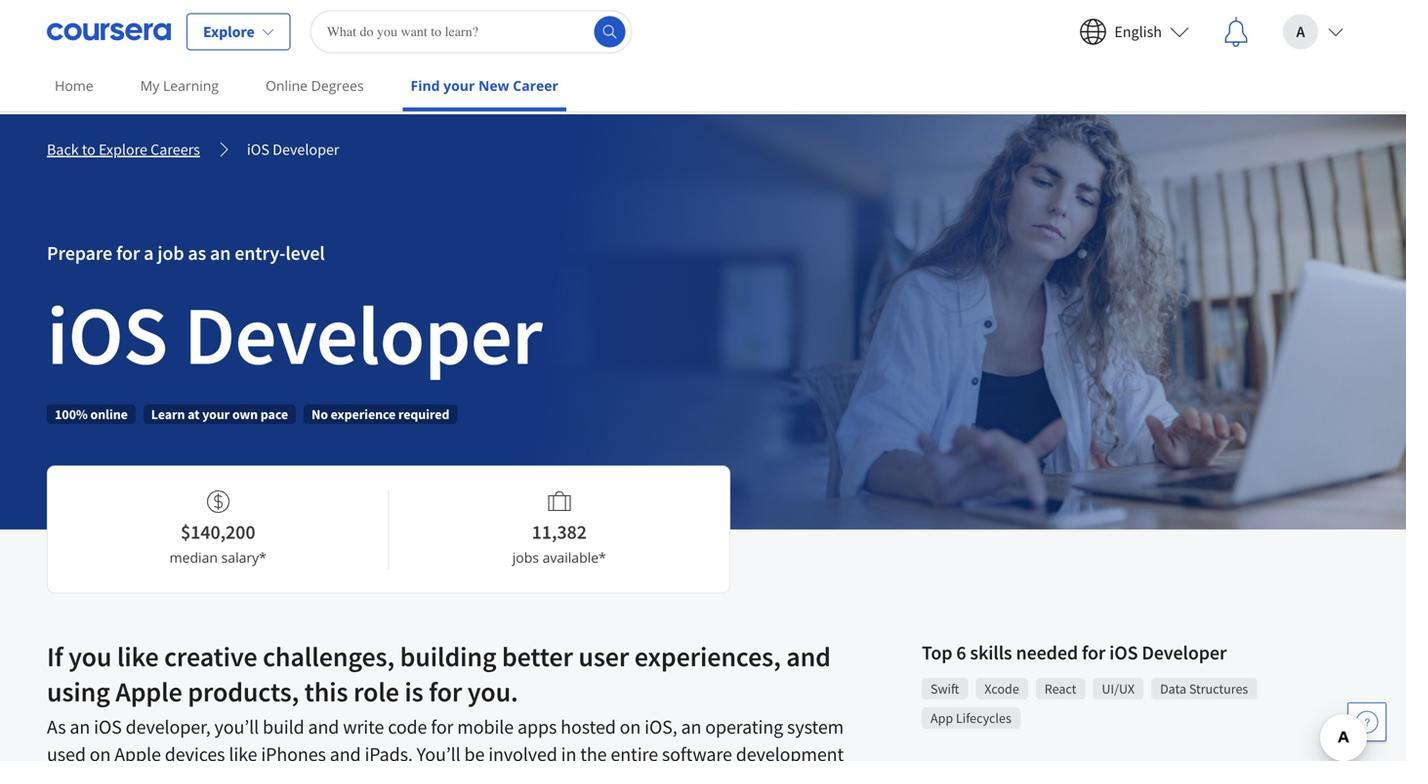 Task type: describe. For each thing, give the bounding box(es) containing it.
2 vertical spatial and
[[330, 742, 361, 761]]

using
[[47, 675, 110, 709]]

new
[[479, 76, 510, 95]]

0 vertical spatial your
[[444, 76, 475, 95]]

online
[[266, 76, 308, 95]]

ios inside if you like creative challenges, building better user experiences, and using apple products, this role is for you. as an ios developer, you'll build and write code for mobile apps hosted on ios, an operating system used on apple devices like iphones and ipads. you'll be involved in the entire software developmen
[[94, 715, 122, 739]]

a
[[144, 241, 154, 265]]

ui/ux
[[1102, 680, 1135, 698]]

2 vertical spatial developer
[[1143, 640, 1227, 665]]

job
[[158, 241, 184, 265]]

my learning
[[140, 76, 219, 95]]

learning
[[163, 76, 219, 95]]

find your new career link
[[403, 64, 567, 111]]

be
[[465, 742, 485, 761]]

* for 11,382
[[599, 548, 607, 567]]

involved
[[489, 742, 558, 761]]

operating
[[706, 715, 784, 739]]

100% online
[[55, 405, 128, 423]]

better
[[502, 639, 573, 674]]

0 horizontal spatial your
[[202, 405, 230, 423]]

used
[[47, 742, 86, 761]]

creative
[[164, 639, 258, 674]]

1 horizontal spatial on
[[620, 715, 641, 739]]

skills
[[971, 640, 1013, 665]]

find your new career
[[411, 76, 559, 95]]

1 vertical spatial developer
[[184, 283, 543, 386]]

back to explore careers link
[[47, 138, 200, 161]]

* for $140,200
[[259, 548, 267, 567]]

pace
[[261, 405, 288, 423]]

data
[[1161, 680, 1187, 698]]

home
[[55, 76, 93, 95]]

$140,200
[[181, 520, 256, 544]]

challenges,
[[263, 639, 395, 674]]

6
[[957, 640, 967, 665]]

career
[[513, 76, 559, 95]]

ios up ui/ux
[[1110, 640, 1139, 665]]

median
[[170, 548, 218, 567]]

user
[[579, 639, 629, 674]]

this
[[305, 675, 348, 709]]

1 vertical spatial like
[[229, 742, 257, 761]]

find
[[411, 76, 440, 95]]

building
[[400, 639, 497, 674]]

no experience required
[[312, 405, 450, 423]]

code
[[388, 715, 427, 739]]

jobs
[[513, 548, 539, 567]]

for up you'll
[[431, 715, 454, 739]]

11,382 jobs available *
[[513, 520, 607, 567]]

online degrees link
[[258, 64, 372, 107]]

iphones
[[261, 742, 326, 761]]

developer,
[[126, 715, 211, 739]]

a button
[[1268, 0, 1360, 63]]

as
[[188, 241, 206, 265]]

react
[[1045, 680, 1077, 698]]

software
[[662, 742, 733, 761]]

required
[[399, 405, 450, 423]]

explore button
[[187, 13, 291, 50]]

english button
[[1064, 0, 1206, 63]]

ipads.
[[365, 742, 413, 761]]

if you like creative challenges, building better user experiences, and using apple products, this role is for you. as an ios developer, you'll build and write code for mobile apps hosted on ios, an operating system used on apple devices like iphones and ipads. you'll be involved in the entire software developmen
[[47, 639, 867, 761]]

needed
[[1017, 640, 1079, 665]]

entire
[[611, 742, 659, 761]]

mobile
[[458, 715, 514, 739]]

own
[[232, 405, 258, 423]]

entry-
[[235, 241, 286, 265]]

1 horizontal spatial an
[[210, 241, 231, 265]]

1 vertical spatial apple
[[115, 742, 161, 761]]

salary
[[221, 548, 259, 567]]

a
[[1297, 22, 1306, 42]]

app lifecycles
[[931, 709, 1012, 727]]

1 vertical spatial and
[[308, 715, 339, 739]]



Task type: locate. For each thing, give the bounding box(es) containing it.
ios developer down online
[[247, 140, 339, 159]]

at
[[188, 405, 200, 423]]

apple down the developer,
[[115, 742, 161, 761]]

my learning link
[[133, 64, 227, 107]]

2 * from the left
[[599, 548, 607, 567]]

ios down the using
[[94, 715, 122, 739]]

top 6 skills needed for ios developer
[[922, 640, 1227, 665]]

app
[[931, 709, 954, 727]]

learn at your own pace
[[151, 405, 288, 423]]

build
[[263, 715, 304, 739]]

ios
[[247, 140, 270, 159], [47, 283, 168, 386], [1110, 640, 1139, 665], [94, 715, 122, 739]]

prepare for a job as an entry-level
[[47, 241, 325, 265]]

explore up learning
[[203, 22, 255, 42]]

0 vertical spatial explore
[[203, 22, 255, 42]]

top
[[922, 640, 953, 665]]

explore inside back to explore careers link
[[99, 140, 148, 159]]

learn
[[151, 405, 185, 423]]

your right at
[[202, 405, 230, 423]]

1 horizontal spatial explore
[[203, 22, 255, 42]]

available
[[543, 548, 599, 567]]

structures
[[1190, 680, 1249, 698]]

ios down online
[[247, 140, 270, 159]]

on
[[620, 715, 641, 739], [90, 742, 111, 761]]

* inside the '11,382 jobs available *'
[[599, 548, 607, 567]]

system
[[788, 715, 844, 739]]

apps
[[518, 715, 557, 739]]

for right is
[[429, 675, 462, 709]]

as
[[47, 715, 66, 739]]

* right median
[[259, 548, 267, 567]]

and up the system
[[787, 639, 831, 674]]

1 * from the left
[[259, 548, 267, 567]]

None search field
[[310, 10, 633, 53]]

ios up online
[[47, 283, 168, 386]]

1 horizontal spatial *
[[599, 548, 607, 567]]

back
[[47, 140, 79, 159]]

0 horizontal spatial explore
[[99, 140, 148, 159]]

an
[[210, 241, 231, 265], [70, 715, 90, 739], [682, 715, 702, 739]]

and down write
[[330, 742, 361, 761]]

developer
[[273, 140, 339, 159], [184, 283, 543, 386], [1143, 640, 1227, 665]]

help center image
[[1356, 710, 1380, 734]]

online
[[90, 405, 128, 423]]

explore right to
[[99, 140, 148, 159]]

* right jobs
[[599, 548, 607, 567]]

role
[[354, 675, 400, 709]]

is
[[405, 675, 424, 709]]

1 vertical spatial ios developer
[[47, 283, 543, 386]]

* inside the $140,200 median salary *
[[259, 548, 267, 567]]

you.
[[468, 675, 518, 709]]

1 vertical spatial explore
[[99, 140, 148, 159]]

apple
[[115, 675, 182, 709], [115, 742, 161, 761]]

the
[[581, 742, 607, 761]]

for left a
[[116, 241, 140, 265]]

like
[[117, 639, 159, 674], [229, 742, 257, 761]]

prepare
[[47, 241, 112, 265]]

1 vertical spatial on
[[90, 742, 111, 761]]

english
[[1115, 22, 1163, 42]]

100%
[[55, 405, 88, 423]]

2 horizontal spatial an
[[682, 715, 702, 739]]

1 horizontal spatial like
[[229, 742, 257, 761]]

degrees
[[311, 76, 364, 95]]

0 horizontal spatial on
[[90, 742, 111, 761]]

if
[[47, 639, 63, 674]]

experiences,
[[635, 639, 781, 674]]

and down the this
[[308, 715, 339, 739]]

level
[[286, 241, 325, 265]]

0 vertical spatial developer
[[273, 140, 339, 159]]

your
[[444, 76, 475, 95], [202, 405, 230, 423]]

developer down online degrees at the left
[[273, 140, 339, 159]]

0 vertical spatial apple
[[115, 675, 182, 709]]

to
[[82, 140, 96, 159]]

ios,
[[645, 715, 678, 739]]

my
[[140, 76, 160, 95]]

0 vertical spatial on
[[620, 715, 641, 739]]

hosted
[[561, 715, 616, 739]]

write
[[343, 715, 384, 739]]

explore inside explore dropdown button
[[203, 22, 255, 42]]

0 vertical spatial and
[[787, 639, 831, 674]]

xcode
[[985, 680, 1020, 698]]

1 vertical spatial your
[[202, 405, 230, 423]]

experience
[[331, 405, 396, 423]]

What do you want to learn? text field
[[310, 10, 633, 53]]

products,
[[188, 675, 299, 709]]

0 horizontal spatial *
[[259, 548, 267, 567]]

0 horizontal spatial an
[[70, 715, 90, 739]]

explore
[[203, 22, 255, 42], [99, 140, 148, 159]]

data structures
[[1161, 680, 1249, 698]]

developer up experience
[[184, 283, 543, 386]]

you'll
[[215, 715, 259, 739]]

like down you'll
[[229, 742, 257, 761]]

careers
[[151, 140, 200, 159]]

1 horizontal spatial your
[[444, 76, 475, 95]]

in
[[561, 742, 577, 761]]

you'll
[[417, 742, 461, 761]]

$140,200 median salary *
[[170, 520, 267, 567]]

you
[[68, 639, 112, 674]]

on right used
[[90, 742, 111, 761]]

on up entire
[[620, 715, 641, 739]]

apple up the developer,
[[115, 675, 182, 709]]

your right find
[[444, 76, 475, 95]]

developer up data
[[1143, 640, 1227, 665]]

and
[[787, 639, 831, 674], [308, 715, 339, 739], [330, 742, 361, 761]]

home link
[[47, 64, 101, 107]]

for up ui/ux
[[1083, 640, 1106, 665]]

no
[[312, 405, 328, 423]]

online degrees
[[266, 76, 364, 95]]

0 vertical spatial ios developer
[[247, 140, 339, 159]]

0 horizontal spatial like
[[117, 639, 159, 674]]

like right you
[[117, 639, 159, 674]]

*
[[259, 548, 267, 567], [599, 548, 607, 567]]

0 vertical spatial like
[[117, 639, 159, 674]]

swift
[[931, 680, 960, 698]]

ios developer up pace
[[47, 283, 543, 386]]

lifecycles
[[956, 709, 1012, 727]]

devices
[[165, 742, 225, 761]]

coursera image
[[47, 16, 171, 47]]

ios developer
[[247, 140, 339, 159], [47, 283, 543, 386]]

11,382
[[532, 520, 587, 544]]



Task type: vqa. For each thing, say whether or not it's contained in the screenshot.
I am currently a Horseback Rider Copilot Element
no



